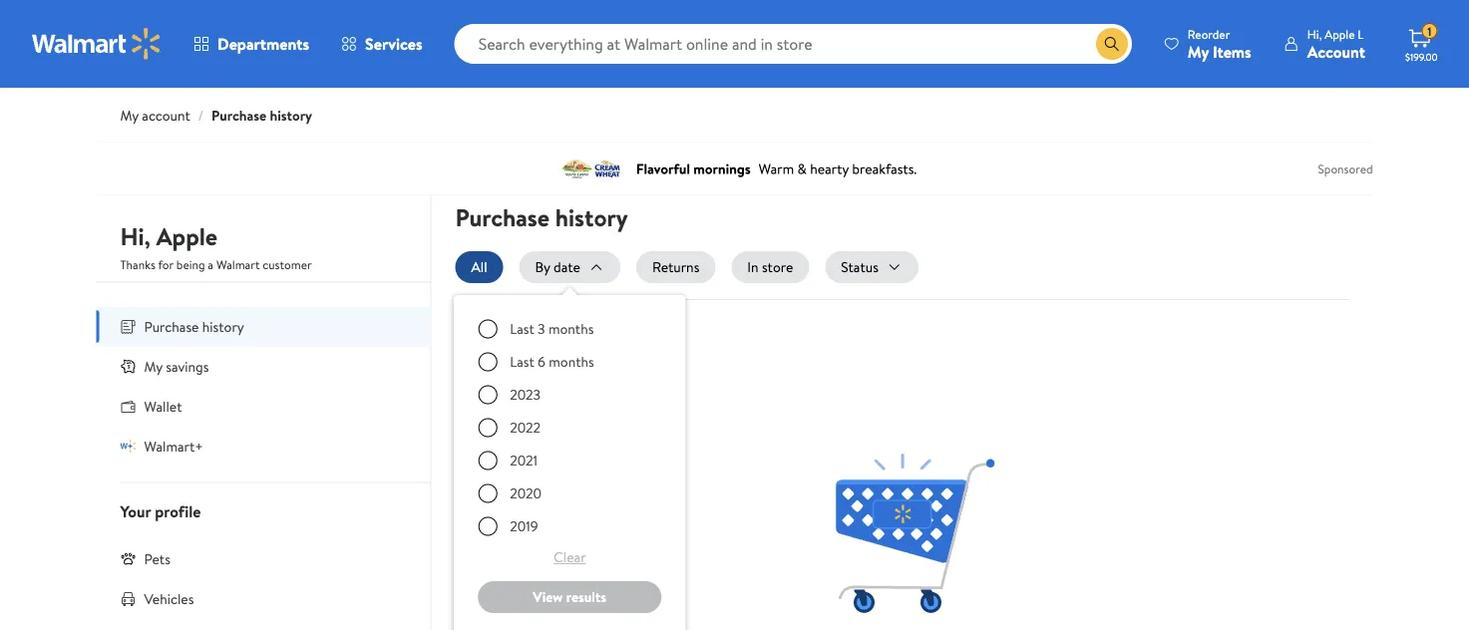Task type: describe. For each thing, give the bounding box(es) containing it.
by date
[[535, 257, 580, 277]]

hi, apple link
[[120, 220, 218, 261]]

hi, apple l account
[[1307, 25, 1365, 62]]

last for last 3 months
[[510, 319, 534, 339]]

for
[[158, 256, 173, 273]]

0 vertical spatial history
[[270, 106, 312, 125]]

last for last 6 months
[[510, 352, 534, 371]]

last 6 months
[[510, 352, 594, 371]]

group containing last 3 months
[[470, 311, 669, 629]]

view results button
[[478, 581, 661, 613]]

icon image for my savings
[[120, 358, 136, 374]]

hi, apple thanks for being a walmart customer
[[120, 220, 312, 273]]

a
[[208, 256, 213, 273]]

results
[[566, 587, 606, 607]]

clear
[[553, 547, 586, 567]]

by
[[535, 257, 550, 277]]

departments button
[[178, 20, 325, 68]]

status button
[[825, 251, 918, 283]]

items
[[1213, 40, 1251, 62]]

2022
[[510, 418, 541, 437]]

2020
[[510, 484, 542, 503]]

your
[[120, 500, 151, 522]]

account
[[1307, 40, 1365, 62]]

2023 radio
[[478, 385, 498, 405]]

my savings link
[[96, 347, 430, 386]]

in
[[747, 257, 759, 277]]

Search search field
[[454, 24, 1132, 64]]

services
[[365, 33, 422, 55]]

my for my savings
[[144, 357, 163, 376]]

wallet link
[[96, 386, 430, 426]]

pets link
[[96, 539, 430, 579]]

Last 3 months radio
[[478, 319, 498, 339]]

walmart+ link
[[96, 426, 430, 466]]

2021 radio
[[478, 451, 498, 471]]

/
[[198, 106, 203, 125]]

returns button
[[636, 251, 715, 283]]

my account link
[[120, 106, 190, 125]]

your profile
[[120, 500, 201, 522]]

all button
[[455, 251, 503, 283]]

hi, for thanks for being a walmart customer
[[120, 220, 151, 253]]

list containing all
[[454, 251, 1349, 630]]

2022 radio
[[478, 418, 498, 438]]

my for my account / purchase history
[[120, 106, 139, 125]]

reorder
[[1188, 25, 1230, 42]]

history inside purchase history link
[[202, 317, 244, 336]]

vehicles link
[[96, 579, 430, 619]]

months for last 3 months
[[548, 319, 594, 339]]

search icon image
[[1104, 36, 1120, 52]]

Last 6 months radio
[[478, 352, 498, 372]]

pets
[[144, 549, 170, 568]]

2023
[[510, 385, 541, 404]]

apple for for
[[156, 220, 218, 253]]

customer
[[263, 256, 312, 273]]

my savings
[[144, 357, 209, 376]]

icon image for pets
[[120, 551, 136, 567]]

my inside reorder my items
[[1188, 40, 1209, 62]]

2020 radio
[[478, 484, 498, 504]]

2 horizontal spatial purchase
[[455, 200, 550, 234]]

thanks
[[120, 256, 155, 273]]

1 vertical spatial purchase history link
[[96, 307, 430, 347]]

0 vertical spatial purchase history
[[455, 200, 628, 234]]

hi, for account
[[1307, 25, 1322, 42]]

savings
[[166, 357, 209, 376]]

6
[[538, 352, 545, 371]]

account
[[142, 106, 190, 125]]



Task type: locate. For each thing, give the bounding box(es) containing it.
hi, inside hi, apple l account
[[1307, 25, 1322, 42]]

by date button
[[519, 251, 620, 283]]

l
[[1358, 25, 1364, 42]]

my
[[1188, 40, 1209, 62], [120, 106, 139, 125], [144, 357, 163, 376]]

1 vertical spatial purchase history
[[144, 317, 244, 336]]

hi,
[[1307, 25, 1322, 42], [120, 220, 151, 253]]

in store
[[747, 257, 793, 277]]

months
[[548, 319, 594, 339], [549, 352, 594, 371]]

2 horizontal spatial history
[[555, 200, 628, 234]]

reorder my items
[[1188, 25, 1251, 62]]

icon image left my savings
[[120, 358, 136, 374]]

2 icon image from the top
[[120, 438, 136, 454]]

services button
[[325, 20, 438, 68]]

my left the items
[[1188, 40, 1209, 62]]

1 vertical spatial hi,
[[120, 220, 151, 253]]

months right '3'
[[548, 319, 594, 339]]

sponsored
[[1318, 160, 1373, 177]]

1 vertical spatial history
[[555, 200, 628, 234]]

my left savings
[[144, 357, 163, 376]]

purchase history up savings
[[144, 317, 244, 336]]

apple inside hi, apple l account
[[1325, 25, 1355, 42]]

purchase right the /
[[211, 106, 266, 125]]

walmart
[[216, 256, 260, 273]]

2019 radio
[[478, 517, 498, 537]]

1 vertical spatial purchase
[[455, 200, 550, 234]]

last
[[510, 319, 534, 339], [510, 352, 534, 371]]

1 horizontal spatial history
[[270, 106, 312, 125]]

2021
[[510, 451, 538, 470]]

in store button
[[731, 251, 809, 283]]

hi, up thanks
[[120, 220, 151, 253]]

0 horizontal spatial purchase history
[[144, 317, 244, 336]]

1 horizontal spatial apple
[[1325, 25, 1355, 42]]

0 horizontal spatial purchase
[[144, 317, 199, 336]]

0 vertical spatial hi,
[[1307, 25, 1322, 42]]

1 vertical spatial apple
[[156, 220, 218, 253]]

icon image for walmart+
[[120, 438, 136, 454]]

0 vertical spatial icon image
[[120, 358, 136, 374]]

0 vertical spatial months
[[548, 319, 594, 339]]

vehicles
[[144, 589, 194, 608]]

0 horizontal spatial hi,
[[120, 220, 151, 253]]

history up by date dropdown button
[[555, 200, 628, 234]]

2019
[[510, 517, 538, 536]]

2 vertical spatial my
[[144, 357, 163, 376]]

walmart image
[[32, 28, 162, 60]]

purchase up my savings
[[144, 317, 199, 336]]

icon image inside walmart+ link
[[120, 438, 136, 454]]

3
[[538, 319, 545, 339]]

my left account
[[120, 106, 139, 125]]

returns
[[652, 257, 699, 277]]

icon image inside the my savings link
[[120, 358, 136, 374]]

being
[[176, 256, 205, 273]]

store
[[762, 257, 793, 277]]

icon image inside pets link
[[120, 551, 136, 567]]

walmart+
[[144, 436, 203, 456]]

last left 6
[[510, 352, 534, 371]]

0 vertical spatial last
[[510, 319, 534, 339]]

1 horizontal spatial purchase history
[[455, 200, 628, 234]]

history
[[270, 106, 312, 125], [555, 200, 628, 234], [202, 317, 244, 336]]

history down departments
[[270, 106, 312, 125]]

1 horizontal spatial my
[[144, 357, 163, 376]]

Walmart Site-Wide search field
[[454, 24, 1132, 64]]

history up savings
[[202, 317, 244, 336]]

2 vertical spatial purchase
[[144, 317, 199, 336]]

1 vertical spatial months
[[549, 352, 594, 371]]

purchase up all
[[455, 200, 550, 234]]

months right 6
[[549, 352, 594, 371]]

1 icon image from the top
[[120, 358, 136, 374]]

wallet
[[144, 396, 182, 416]]

apple
[[1325, 25, 1355, 42], [156, 220, 218, 253]]

2 last from the top
[[510, 352, 534, 371]]

group
[[470, 311, 669, 629]]

3 icon image from the top
[[120, 551, 136, 567]]

0 horizontal spatial my
[[120, 106, 139, 125]]

purchase history up by
[[455, 200, 628, 234]]

months for last 6 months
[[549, 352, 594, 371]]

departments
[[217, 33, 309, 55]]

1 last from the top
[[510, 319, 534, 339]]

purchase history link down customer
[[96, 307, 430, 347]]

2 vertical spatial icon image
[[120, 551, 136, 567]]

apple inside hi, apple thanks for being a walmart customer
[[156, 220, 218, 253]]

icon image left pets
[[120, 551, 136, 567]]

icon image
[[120, 358, 136, 374], [120, 438, 136, 454], [120, 551, 136, 567]]

$199.00
[[1405, 50, 1438, 63]]

status
[[841, 257, 878, 277]]

clear button
[[478, 542, 661, 573]]

list
[[454, 251, 1349, 630]]

1 horizontal spatial purchase
[[211, 106, 266, 125]]

1
[[1427, 23, 1432, 40]]

icon image left the walmart+
[[120, 438, 136, 454]]

hi, inside hi, apple thanks for being a walmart customer
[[120, 220, 151, 253]]

0 vertical spatial apple
[[1325, 25, 1355, 42]]

last left '3'
[[510, 319, 534, 339]]

0 vertical spatial my
[[1188, 40, 1209, 62]]

2 horizontal spatial my
[[1188, 40, 1209, 62]]

1 vertical spatial icon image
[[120, 438, 136, 454]]

view results
[[533, 587, 606, 607]]

apple up being
[[156, 220, 218, 253]]

date
[[554, 257, 580, 277]]

view
[[533, 587, 563, 607]]

my account / purchase history
[[120, 106, 312, 125]]

0 horizontal spatial history
[[202, 317, 244, 336]]

0 horizontal spatial apple
[[156, 220, 218, 253]]

apple for account
[[1325, 25, 1355, 42]]

profile
[[155, 500, 201, 522]]

all
[[471, 257, 487, 277]]

0 vertical spatial purchase history link
[[211, 106, 312, 125]]

1 vertical spatial my
[[120, 106, 139, 125]]

1 horizontal spatial hi,
[[1307, 25, 1322, 42]]

purchase history
[[455, 200, 628, 234], [144, 317, 244, 336]]

purchase history link right the /
[[211, 106, 312, 125]]

purchase
[[211, 106, 266, 125], [455, 200, 550, 234], [144, 317, 199, 336]]

hi, left l
[[1307, 25, 1322, 42]]

last 3 months
[[510, 319, 594, 339]]

0 vertical spatial purchase
[[211, 106, 266, 125]]

2 vertical spatial history
[[202, 317, 244, 336]]

purchase history link
[[211, 106, 312, 125], [96, 307, 430, 347]]

apple left l
[[1325, 25, 1355, 42]]

1 vertical spatial last
[[510, 352, 534, 371]]



Task type: vqa. For each thing, say whether or not it's contained in the screenshot.
Apple within the Hi, Apple L Account
yes



